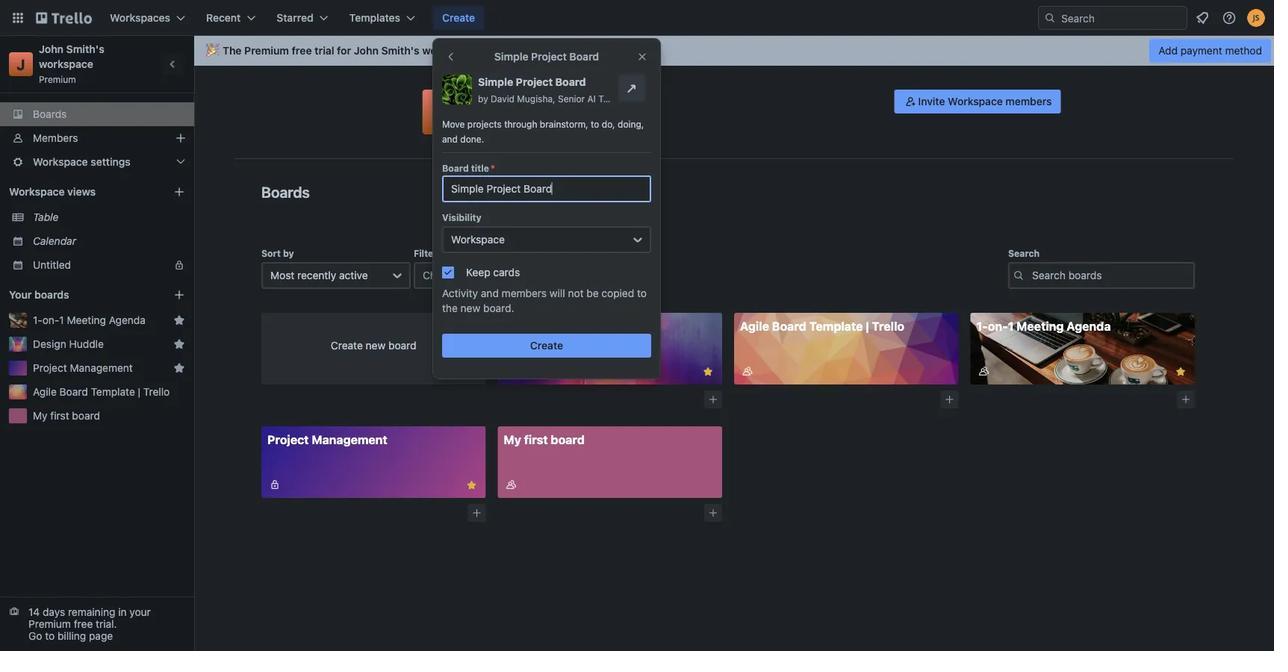 Task type: describe. For each thing, give the bounding box(es) containing it.
project inside the simple project board by david mugisha, senior ai tech delivery analyst @ accenture
[[516, 76, 553, 88]]

calendar link
[[33, 234, 185, 249]]

untitled
[[33, 259, 71, 271]]

1 horizontal spatial on-
[[988, 319, 1008, 334]]

by inside the simple project board by david mugisha, senior ai tech delivery analyst @ accenture
[[478, 93, 488, 104]]

keep
[[466, 266, 491, 279]]

open information menu image
[[1222, 10, 1237, 25]]

1-on-1 meeting agenda button
[[33, 313, 167, 328]]

trial
[[315, 44, 334, 57]]

most recently active
[[270, 269, 368, 282]]

1 horizontal spatial meeting
[[1017, 319, 1064, 334]]

close popover image
[[637, 51, 648, 63]]

calendar
[[33, 235, 76, 247]]

add payment method link
[[1150, 39, 1272, 63]]

create button inside primary element
[[433, 6, 484, 30]]

0 horizontal spatial my
[[33, 410, 47, 422]]

design huddle button
[[33, 337, 167, 352]]

1 vertical spatial my
[[504, 433, 521, 447]]

activity and members will not be copied to the new board.
[[442, 287, 647, 315]]

recent button
[[197, 6, 265, 30]]

click to unstar this board. it will be removed from your starred list. image for 1-on-1 meeting agenda
[[1174, 365, 1188, 379]]

1 horizontal spatial free
[[292, 44, 312, 57]]

1 horizontal spatial design huddle
[[504, 319, 589, 334]]

starred icon image for 1-on-1 meeting agenda
[[173, 315, 185, 326]]

add a new collection image for agile board template | trello
[[945, 394, 955, 405]]

do,
[[602, 119, 615, 129]]

sort
[[261, 248, 281, 258]]

john smith (johnsmith38824343) image
[[1248, 9, 1266, 27]]

0 vertical spatial template
[[810, 319, 863, 334]]

design huddle link
[[498, 313, 722, 385]]

page
[[89, 630, 113, 642]]

templates
[[349, 12, 400, 24]]

1 inside button
[[59, 314, 64, 326]]

and inside "activity and members will not be copied to the new board."
[[481, 287, 499, 300]]

@
[[692, 93, 700, 104]]

create for create new board
[[331, 340, 363, 352]]

filter by
[[414, 248, 451, 258]]

1 vertical spatial board
[[72, 410, 100, 422]]

remaining
[[68, 606, 115, 619]]

1 horizontal spatial agile board template | trello
[[740, 319, 905, 334]]

by for filter by
[[440, 248, 451, 258]]

1 vertical spatial management
[[312, 433, 388, 447]]

huddle inside design huddle link
[[547, 319, 589, 334]]

1- inside button
[[33, 314, 42, 326]]

workspace for workspace views
[[9, 186, 65, 198]]

recently
[[297, 269, 336, 282]]

j for j button
[[437, 96, 452, 127]]

free inside the 14 days remaining in your premium free trial. go to billing page
[[74, 618, 93, 631]]

board.
[[483, 302, 514, 315]]

0 vertical spatial my first board link
[[33, 409, 185, 424]]

simple for simple project board by david mugisha, senior ai tech delivery analyst @ accenture
[[478, 76, 513, 88]]

add a new collection image
[[472, 508, 482, 518]]

1 horizontal spatial in
[[507, 44, 516, 57]]

2 horizontal spatial workspace
[[568, 95, 642, 113]]

1-on-1 meeting agenda link
[[971, 313, 1195, 385]]

1 horizontal spatial john
[[354, 44, 379, 57]]

boards link
[[0, 102, 194, 126]]

recent
[[206, 12, 241, 24]]

meeting inside button
[[67, 314, 106, 326]]

1 horizontal spatial board
[[388, 340, 417, 352]]

0 horizontal spatial |
[[138, 386, 141, 398]]

boards
[[34, 289, 69, 301]]

templates button
[[340, 6, 424, 30]]

primary element
[[0, 0, 1275, 36]]

sm image inside invite workspace members button
[[903, 94, 918, 109]]

simple project board by david mugisha, senior ai tech delivery analyst @ accenture
[[478, 76, 746, 104]]

title
[[471, 163, 489, 173]]

1 vertical spatial first
[[524, 433, 548, 447]]

2 horizontal spatial board
[[551, 433, 585, 447]]

workspace settings button
[[0, 150, 194, 174]]

add a new collection image for 1-on-1 meeting agenda
[[1181, 394, 1192, 405]]

workspace navigation collapse icon image
[[163, 54, 184, 75]]

copied
[[602, 287, 634, 300]]

workspaces
[[110, 12, 170, 24]]

members for and
[[502, 287, 547, 300]]

sm image inside the project management link
[[267, 477, 282, 492]]

billing
[[57, 630, 86, 642]]

1 horizontal spatial boards
[[261, 183, 310, 201]]

create a view image
[[173, 186, 185, 198]]

will
[[550, 287, 565, 300]]

workspaces button
[[101, 6, 194, 30]]

table link
[[33, 210, 185, 225]]

brainstorm,
[[540, 119, 588, 129]]

click to unstar this board. it will be removed from your starred list. image for project management
[[465, 479, 479, 492]]

the
[[223, 44, 242, 57]]

keep cards
[[466, 266, 520, 279]]

simple project board
[[494, 50, 599, 63]]

tech
[[599, 93, 619, 104]]

1 vertical spatial project management
[[267, 433, 388, 447]]

create new board
[[331, 340, 417, 352]]

your
[[9, 289, 32, 301]]

senior
[[558, 93, 585, 104]]

table
[[33, 211, 59, 223]]

through
[[504, 119, 538, 129]]

sort by
[[261, 248, 294, 258]]

1 horizontal spatial 1
[[1008, 319, 1014, 334]]

sm image for my
[[504, 477, 519, 492]]

on- inside button
[[42, 314, 59, 326]]

starred
[[277, 12, 314, 24]]

starred icon image for project management
[[173, 362, 185, 374]]

14 inside the 14 days remaining in your premium free trial. go to billing page
[[28, 606, 40, 619]]

analyst
[[658, 93, 689, 104]]

0 vertical spatial design
[[504, 319, 544, 334]]

invite
[[918, 95, 945, 108]]

1 vertical spatial agile board template | trello
[[33, 386, 170, 398]]

your
[[129, 606, 151, 619]]

return to previous screen image
[[445, 51, 457, 63]]

1 horizontal spatial agile board template | trello link
[[734, 313, 959, 385]]

0 horizontal spatial smith's
[[66, 43, 105, 55]]

0 vertical spatial boards
[[33, 108, 67, 120]]

activity
[[442, 287, 478, 300]]

0 horizontal spatial agile
[[33, 386, 57, 398]]

1 vertical spatial create button
[[442, 334, 651, 358]]

0 vertical spatial trello
[[872, 319, 905, 334]]

14 days remaining in your premium free trial. go to billing page
[[28, 606, 151, 642]]

the
[[442, 302, 458, 315]]

premium inside the 14 days remaining in your premium free trial. go to billing page
[[28, 618, 71, 631]]

1 horizontal spatial my first board link
[[498, 427, 722, 498]]

mugisha,
[[517, 93, 556, 104]]

*
[[491, 163, 495, 173]]

payment
[[1181, 44, 1223, 57]]

0 horizontal spatial template
[[91, 386, 135, 398]]

14 inside "banner"
[[521, 44, 533, 57]]

be
[[587, 287, 599, 300]]

project management link
[[261, 427, 486, 498]]

1 horizontal spatial agenda
[[1067, 319, 1111, 334]]

huddle inside design huddle button
[[69, 338, 104, 350]]

move
[[442, 119, 465, 129]]

0 vertical spatial agile
[[740, 319, 769, 334]]

add payment method
[[1159, 44, 1263, 57]]

agenda inside button
[[109, 314, 146, 326]]

choose
[[423, 269, 460, 282]]

🎉
[[206, 44, 217, 57]]



Task type: vqa. For each thing, say whether or not it's contained in the screenshot.
second Beyond from the top of the page
no



Task type: locate. For each thing, give the bounding box(es) containing it.
your boards
[[9, 289, 69, 301]]

1-on-1 meeting agenda inside 1-on-1 meeting agenda link
[[977, 319, 1111, 334]]

0 vertical spatial sm image
[[903, 94, 918, 109]]

j for j link
[[17, 55, 25, 73]]

14
[[521, 44, 533, 57], [28, 606, 40, 619]]

1 vertical spatial to
[[637, 287, 647, 300]]

add a new collection image
[[708, 394, 719, 405], [945, 394, 955, 405], [1181, 394, 1192, 405], [708, 508, 719, 518]]

by for sort by
[[283, 248, 294, 258]]

design down board.
[[504, 319, 544, 334]]

2 vertical spatial starred icon image
[[173, 362, 185, 374]]

and
[[442, 134, 458, 144], [481, 287, 499, 300]]

1 horizontal spatial design
[[504, 319, 544, 334]]

invite workspace members
[[918, 95, 1052, 108]]

delivery
[[621, 93, 656, 104]]

simple left days.
[[494, 50, 529, 63]]

add a new collection image for design huddle
[[708, 394, 719, 405]]

2 vertical spatial to
[[45, 630, 55, 642]]

for
[[337, 44, 351, 57]]

0 horizontal spatial board
[[72, 410, 100, 422]]

by right sort
[[283, 248, 294, 258]]

j left projects
[[437, 96, 452, 127]]

and inside move projects through brainstorm, to do, doing, and done.
[[442, 134, 458, 144]]

1-on-1 meeting agenda inside 1-on-1 meeting agenda button
[[33, 314, 146, 326]]

board title *
[[442, 163, 495, 173]]

1 horizontal spatial agile
[[740, 319, 769, 334]]

1 vertical spatial design huddle
[[33, 338, 104, 350]]

0 vertical spatial my first board
[[33, 410, 100, 422]]

0 horizontal spatial click to unstar this board. it will be removed from your starred list. image
[[465, 479, 479, 492]]

create
[[442, 12, 475, 24], [331, 340, 363, 352], [530, 340, 563, 352]]

click to unstar this board. it will be removed from your starred list. image
[[702, 365, 715, 379], [1174, 365, 1188, 379], [465, 479, 479, 492]]

not
[[568, 287, 584, 300]]

huddle down 1-on-1 meeting agenda button
[[69, 338, 104, 350]]

design
[[504, 319, 544, 334], [33, 338, 66, 350]]

by left "david"
[[478, 93, 488, 104]]

1 vertical spatial my first board
[[504, 433, 585, 447]]

sm image inside design huddle link
[[504, 364, 519, 379]]

workspace right j link
[[39, 58, 93, 70]]

simple for simple project board
[[494, 50, 529, 63]]

starred icon image for design huddle
[[173, 338, 185, 350]]

boards up sort by
[[261, 183, 310, 201]]

1 vertical spatial simple
[[478, 76, 513, 88]]

workspace up table
[[9, 186, 65, 198]]

go to billing page link
[[28, 630, 113, 642]]

my first board
[[33, 410, 100, 422], [504, 433, 585, 447]]

boards
[[33, 108, 67, 120], [261, 183, 310, 201]]

go
[[28, 630, 42, 642]]

smith's down templates popup button
[[381, 44, 420, 57]]

sm image for design
[[504, 364, 519, 379]]

0 horizontal spatial to
[[45, 630, 55, 642]]

trial.
[[96, 618, 117, 631]]

to
[[591, 119, 599, 129], [637, 287, 647, 300], [45, 630, 55, 642]]

0 horizontal spatial agile board template | trello link
[[33, 385, 185, 400]]

0 horizontal spatial trello
[[143, 386, 170, 398]]

private
[[533, 116, 562, 127]]

sm image inside 'my first board' link
[[504, 477, 519, 492]]

confetti image
[[206, 44, 217, 57]]

j left "john smith's workspace" link
[[17, 55, 25, 73]]

back to home image
[[36, 6, 92, 30]]

3 starred icon image from the top
[[173, 362, 185, 374]]

to inside move projects through brainstorm, to do, doing, and done.
[[591, 119, 599, 129]]

design huddle down 1-on-1 meeting agenda button
[[33, 338, 104, 350]]

cards
[[493, 266, 520, 279]]

untitled link
[[33, 258, 164, 273]]

0 horizontal spatial sm image
[[267, 477, 282, 492]]

design huddle down "activity and members will not be copied to the new board."
[[504, 319, 589, 334]]

1 horizontal spatial new
[[461, 302, 481, 315]]

1 vertical spatial huddle
[[69, 338, 104, 350]]

1 down 'search' on the top right of the page
[[1008, 319, 1014, 334]]

views
[[67, 186, 96, 198]]

doing,
[[618, 119, 644, 129]]

0 vertical spatial |
[[866, 319, 869, 334]]

banner
[[194, 36, 1275, 66]]

sm image for 1-
[[977, 364, 992, 379]]

1 horizontal spatial project management
[[267, 433, 388, 447]]

1 vertical spatial starred icon image
[[173, 338, 185, 350]]

new inside "activity and members will not be copied to the new board."
[[461, 302, 481, 315]]

1 starred icon image from the top
[[173, 315, 185, 326]]

agenda up design huddle button
[[109, 314, 146, 326]]

project inside project management button
[[33, 362, 67, 374]]

john smith's workspace premium
[[39, 43, 107, 84], [475, 95, 642, 127]]

board
[[388, 340, 417, 352], [72, 410, 100, 422], [551, 433, 585, 447]]

project inside the project management link
[[267, 433, 309, 447]]

click to unstar this board. it will be removed from your starred list. image inside the project management link
[[465, 479, 479, 492]]

create inside primary element
[[442, 12, 475, 24]]

move projects through brainstorm, to do, doing, and done.
[[442, 119, 644, 144]]

starred button
[[268, 6, 337, 30]]

Search text field
[[1009, 262, 1195, 289]]

done.
[[460, 134, 484, 144]]

add a new collection image for my first board
[[708, 508, 719, 518]]

1 horizontal spatial 1-
[[977, 319, 988, 334]]

2 horizontal spatial click to unstar this board. it will be removed from your starred list. image
[[1174, 365, 1188, 379]]

0 horizontal spatial john
[[39, 43, 64, 55]]

method
[[1226, 44, 1263, 57]]

14 left days at left bottom
[[28, 606, 40, 619]]

1 vertical spatial 14
[[28, 606, 40, 619]]

1 horizontal spatial management
[[312, 433, 388, 447]]

agile
[[740, 319, 769, 334], [33, 386, 57, 398]]

workspace inside button
[[948, 95, 1003, 108]]

0 horizontal spatial 1-on-1 meeting agenda
[[33, 314, 146, 326]]

workspace inside popup button
[[33, 156, 88, 168]]

management
[[70, 362, 133, 374], [312, 433, 388, 447]]

accenture
[[702, 93, 746, 104]]

1 vertical spatial agile
[[33, 386, 57, 398]]

1-on-1 meeting agenda
[[33, 314, 146, 326], [977, 319, 1111, 334]]

1 horizontal spatial by
[[440, 248, 451, 258]]

0 horizontal spatial project management
[[33, 362, 133, 374]]

smith's down back to home image
[[66, 43, 105, 55]]

workspace for workspace
[[451, 233, 505, 246]]

click to unstar this board. it will be removed from your starred list. image for design huddle
[[702, 365, 715, 379]]

members inside "activity and members will not be copied to the new board."
[[502, 287, 547, 300]]

workspace settings
[[33, 156, 131, 168]]

to left do,
[[591, 119, 599, 129]]

to inside the 14 days remaining in your premium free trial. go to billing page
[[45, 630, 55, 642]]

workspace right invite
[[948, 95, 1003, 108]]

to right go
[[45, 630, 55, 642]]

0 horizontal spatial meeting
[[67, 314, 106, 326]]

smith's up the private in the top of the page
[[512, 95, 564, 113]]

0 horizontal spatial design huddle
[[33, 338, 104, 350]]

john right for
[[354, 44, 379, 57]]

2 horizontal spatial john
[[475, 95, 509, 113]]

my
[[33, 410, 47, 422], [504, 433, 521, 447]]

0 horizontal spatial 14
[[28, 606, 40, 619]]

management inside button
[[70, 362, 133, 374]]

agenda
[[109, 314, 146, 326], [1067, 319, 1111, 334]]

banner containing 🎉
[[194, 36, 1275, 66]]

1 horizontal spatial sm image
[[903, 94, 918, 109]]

projects
[[468, 119, 502, 129]]

in
[[507, 44, 516, 57], [118, 606, 127, 619]]

0 horizontal spatial new
[[366, 340, 386, 352]]

create button up return to previous screen icon
[[433, 6, 484, 30]]

simple
[[494, 50, 529, 63], [478, 76, 513, 88]]

design huddle
[[504, 319, 589, 334], [33, 338, 104, 350]]

1 vertical spatial my first board link
[[498, 427, 722, 498]]

🎉 the premium free trial for john smith's workspace ends in 14 days.
[[206, 44, 566, 57]]

collection
[[471, 269, 518, 282]]

john smith's workspace link
[[39, 43, 107, 70]]

1
[[59, 314, 64, 326], [1008, 319, 1014, 334]]

workspace left ends
[[422, 44, 477, 57]]

to inside "activity and members will not be copied to the new board."
[[637, 287, 647, 300]]

workspace for workspace settings
[[33, 156, 88, 168]]

members
[[33, 132, 78, 144]]

john down back to home image
[[39, 43, 64, 55]]

in left your
[[118, 606, 127, 619]]

choose a collection
[[423, 269, 518, 282]]

workspace down visibility
[[451, 233, 505, 246]]

project management inside button
[[33, 362, 133, 374]]

most
[[270, 269, 295, 282]]

first
[[50, 410, 69, 422], [524, 433, 548, 447]]

1 horizontal spatial workspace
[[422, 44, 477, 57]]

1 down boards
[[59, 314, 64, 326]]

1 vertical spatial sm image
[[267, 477, 282, 492]]

0 vertical spatial new
[[461, 302, 481, 315]]

0 horizontal spatial my first board link
[[33, 409, 185, 424]]

1 vertical spatial workspace
[[39, 58, 93, 70]]

1 vertical spatial john smith's workspace premium
[[475, 95, 642, 127]]

2 horizontal spatial by
[[478, 93, 488, 104]]

and down move
[[442, 134, 458, 144]]

0 vertical spatial 14
[[521, 44, 533, 57]]

1 horizontal spatial huddle
[[547, 319, 589, 334]]

days.
[[539, 44, 566, 57]]

j inside button
[[437, 96, 452, 127]]

0 horizontal spatial management
[[70, 362, 133, 374]]

create button
[[433, 6, 484, 30], [442, 334, 651, 358]]

simple project board link
[[478, 75, 613, 90]]

workspace up do,
[[568, 95, 642, 113]]

0 vertical spatial management
[[70, 362, 133, 374]]

0 horizontal spatial first
[[50, 410, 69, 422]]

search image
[[1044, 12, 1056, 24]]

2 horizontal spatial smith's
[[512, 95, 564, 113]]

j link
[[9, 52, 33, 76]]

1 vertical spatial in
[[118, 606, 127, 619]]

1 vertical spatial trello
[[143, 386, 170, 398]]

j button
[[422, 90, 467, 134]]

0 vertical spatial to
[[591, 119, 599, 129]]

your boards with 5 items element
[[9, 286, 151, 304]]

new down the active
[[366, 340, 386, 352]]

workspace views
[[9, 186, 96, 198]]

0 horizontal spatial free
[[74, 618, 93, 631]]

1 horizontal spatial 1-on-1 meeting agenda
[[977, 319, 1111, 334]]

sm image inside agile board template | trello link
[[740, 364, 755, 379]]

14 left days.
[[521, 44, 533, 57]]

|
[[866, 319, 869, 334], [138, 386, 141, 398]]

1 vertical spatial boards
[[261, 183, 310, 201]]

add
[[1159, 44, 1178, 57]]

members for workspace
[[1006, 95, 1052, 108]]

1 horizontal spatial members
[[1006, 95, 1052, 108]]

Search field
[[1056, 7, 1187, 29]]

1 horizontal spatial first
[[524, 433, 548, 447]]

1 vertical spatial design
[[33, 338, 66, 350]]

0 vertical spatial my
[[33, 410, 47, 422]]

2 vertical spatial board
[[551, 433, 585, 447]]

david
[[491, 93, 515, 104]]

project
[[531, 50, 567, 63], [516, 76, 553, 88], [33, 362, 67, 374], [267, 433, 309, 447]]

by right filter
[[440, 248, 451, 258]]

2 starred icon image from the top
[[173, 338, 185, 350]]

0 horizontal spatial members
[[502, 287, 547, 300]]

to right copied
[[637, 287, 647, 300]]

design inside button
[[33, 338, 66, 350]]

0 vertical spatial workspace
[[422, 44, 477, 57]]

j
[[17, 55, 25, 73], [437, 96, 452, 127]]

create down the active
[[331, 340, 363, 352]]

project management button
[[33, 361, 167, 376]]

create for the bottommost create button
[[530, 340, 563, 352]]

1 horizontal spatial 14
[[521, 44, 533, 57]]

1 horizontal spatial and
[[481, 287, 499, 300]]

1 horizontal spatial |
[[866, 319, 869, 334]]

0 horizontal spatial by
[[283, 248, 294, 258]]

0 horizontal spatial j
[[17, 55, 25, 73]]

filter
[[414, 248, 437, 258]]

sm image for agile
[[740, 364, 755, 379]]

2 vertical spatial workspace
[[568, 95, 642, 113]]

add board image
[[173, 289, 185, 301]]

workspace down members
[[33, 156, 88, 168]]

1-
[[33, 314, 42, 326], [977, 319, 988, 334]]

boards up members
[[33, 108, 67, 120]]

1 horizontal spatial smith's
[[381, 44, 420, 57]]

simple up "david"
[[478, 76, 513, 88]]

0 horizontal spatial and
[[442, 134, 458, 144]]

0 vertical spatial design huddle
[[504, 319, 589, 334]]

2 horizontal spatial to
[[637, 287, 647, 300]]

in right ends
[[507, 44, 516, 57]]

invite workspace members button
[[895, 90, 1061, 114]]

create up return to previous screen icon
[[442, 12, 475, 24]]

0 horizontal spatial john smith's workspace premium
[[39, 43, 107, 84]]

create down "activity and members will not be copied to the new board."
[[530, 340, 563, 352]]

0 vertical spatial first
[[50, 410, 69, 422]]

starred icon image
[[173, 315, 185, 326], [173, 338, 185, 350], [173, 362, 185, 374]]

new down activity
[[461, 302, 481, 315]]

1 horizontal spatial john smith's workspace premium
[[475, 95, 642, 127]]

None text field
[[442, 176, 651, 202]]

members inside button
[[1006, 95, 1052, 108]]

sm image
[[504, 364, 519, 379], [740, 364, 755, 379], [977, 364, 992, 379], [504, 477, 519, 492]]

1 horizontal spatial to
[[591, 119, 599, 129]]

agile board template | trello link
[[734, 313, 959, 385], [33, 385, 185, 400]]

sm image inside 1-on-1 meeting agenda link
[[977, 364, 992, 379]]

in inside the 14 days remaining in your premium free trial. go to billing page
[[118, 606, 127, 619]]

0 notifications image
[[1194, 9, 1212, 27]]

design down boards
[[33, 338, 66, 350]]

0 horizontal spatial agenda
[[109, 314, 146, 326]]

members link
[[0, 126, 194, 150]]

0 vertical spatial huddle
[[547, 319, 589, 334]]

on-
[[42, 314, 59, 326], [988, 319, 1008, 334]]

agenda down search text box
[[1067, 319, 1111, 334]]

sm image
[[903, 94, 918, 109], [267, 477, 282, 492]]

1 vertical spatial new
[[366, 340, 386, 352]]

create button down "activity and members will not be copied to the new board."
[[442, 334, 651, 358]]

design huddle inside button
[[33, 338, 104, 350]]

board inside the simple project board by david mugisha, senior ai tech delivery analyst @ accenture
[[556, 76, 586, 88]]

ai
[[588, 93, 596, 104]]

and up board.
[[481, 287, 499, 300]]

0 horizontal spatial workspace
[[39, 58, 93, 70]]

0 vertical spatial create button
[[433, 6, 484, 30]]

agile board template | trello
[[740, 319, 905, 334], [33, 386, 170, 398]]

huddle down not
[[547, 319, 589, 334]]

john up projects
[[475, 95, 509, 113]]

0 vertical spatial john smith's workspace premium
[[39, 43, 107, 84]]

search
[[1009, 248, 1040, 258]]

simple inside the simple project board by david mugisha, senior ai tech delivery analyst @ accenture
[[478, 76, 513, 88]]



